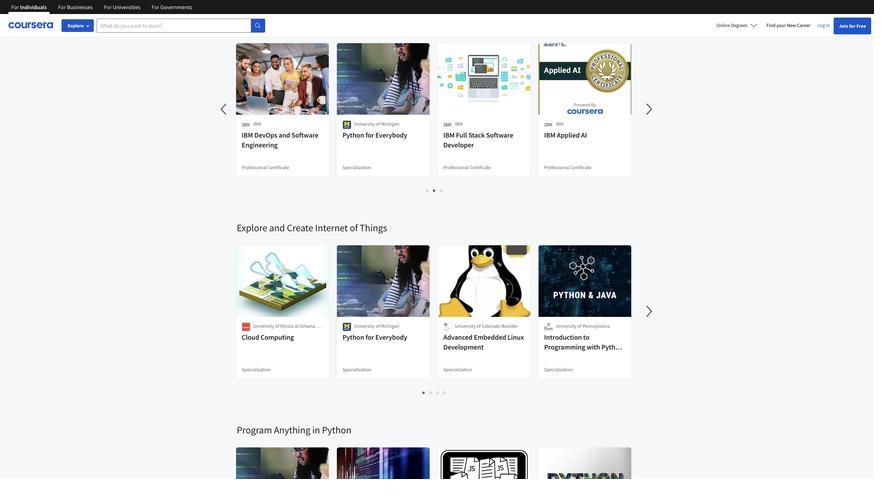 Task type: vqa. For each thing, say whether or not it's contained in the screenshot.
middle the will
no



Task type: describe. For each thing, give the bounding box(es) containing it.
free
[[857, 23, 867, 29]]

cloud computing
[[242, 333, 294, 342]]

programming for everybody (getting started with python) course by university of michigan, image
[[539, 448, 632, 480]]

certificates
[[293, 19, 339, 32]]

urbana-
[[300, 323, 317, 330]]

find your new career link
[[764, 21, 815, 30]]

for for universities
[[104, 4, 112, 11]]

advanced embedded linux development
[[444, 333, 524, 352]]

2 next slide image from the top
[[641, 303, 658, 320]]

internet
[[315, 222, 348, 234]]

list inside most popular certificates carousel element
[[237, 187, 632, 195]]

for for businesses
[[58, 4, 66, 11]]

specialization for university of colorado boulder image
[[444, 367, 473, 373]]

embedded
[[474, 333, 507, 342]]

introduction
[[545, 333, 582, 342]]

certificate for engineering
[[268, 165, 289, 171]]

1 button for the bottom 2 button
[[421, 389, 428, 397]]

specialization for university of michigan icon
[[343, 367, 372, 373]]

ibm inside ibm full stack software developer
[[444, 131, 455, 140]]

most
[[237, 19, 257, 32]]

ibm down ibm image
[[545, 131, 556, 140]]

of for university of michigan image
[[376, 121, 380, 127]]

join for free link
[[834, 18, 872, 34]]

university of colorado boulder
[[455, 323, 518, 330]]

4 button
[[442, 389, 449, 397]]

degrees
[[732, 22, 748, 28]]

university for university of colorado boulder image
[[455, 323, 476, 330]]

python inside the program anything in python carousel element
[[322, 424, 352, 437]]

stack
[[469, 131, 485, 140]]

university of michigan image
[[343, 121, 352, 129]]

businesses
[[67, 4, 93, 11]]

of for university of illinois at urbana-champaign "image"
[[275, 323, 279, 330]]

linux
[[508, 333, 524, 342]]

governments
[[161, 4, 192, 11]]

university for university of michigan icon
[[354, 323, 375, 330]]

anything
[[274, 424, 311, 437]]

professional for developer
[[444, 165, 469, 171]]

program anything in python carousel element
[[233, 403, 875, 480]]

most popular certificates carousel element
[[216, 0, 658, 201]]

computing
[[261, 333, 294, 342]]

for for ibm applied ai
[[366, 131, 374, 140]]

developer
[[444, 141, 474, 149]]

engineering
[[242, 141, 278, 149]]

university for university of pennsylvania icon
[[556, 323, 577, 330]]

university of colorado boulder image
[[444, 323, 452, 332]]

introduction to programming with python and java
[[545, 333, 624, 362]]

of for university of colorado boulder image
[[477, 323, 481, 330]]

things
[[360, 222, 387, 234]]

applied
[[557, 131, 580, 140]]

ibm image for ibm devops and software engineering
[[242, 121, 251, 129]]

specialization for university of michigan image
[[343, 165, 372, 171]]

list inside explore and create internet of things carousel 'element'
[[237, 389, 632, 397]]

everybody for advanced embedded linux development
[[376, 333, 408, 342]]

0 vertical spatial 2 button
[[431, 187, 438, 195]]

online
[[717, 22, 731, 28]]

software for ibm devops and software engineering
[[292, 131, 319, 140]]

explore and create internet of things
[[237, 222, 387, 234]]

university of pennsylvania image
[[545, 323, 553, 332]]

university of michigan for advanced
[[354, 323, 400, 330]]

join
[[839, 23, 849, 29]]

ibm inside ibm devops and software engineering
[[242, 131, 253, 140]]

for for individuals
[[11, 4, 19, 11]]

university for university of illinois at urbana-champaign "image"
[[253, 323, 274, 330]]

career
[[798, 22, 811, 28]]

of for university of pennsylvania icon
[[578, 323, 582, 330]]

for businesses
[[58, 4, 93, 11]]

in
[[827, 22, 831, 28]]

in
[[313, 424, 320, 437]]

1 vertical spatial 2 button
[[428, 389, 435, 397]]

ibm full stack software developer
[[444, 131, 514, 149]]

log in
[[818, 22, 831, 28]]

previous slide image
[[216, 101, 233, 118]]

join for free
[[839, 23, 867, 29]]

4
[[444, 390, 447, 397]]

universities
[[113, 4, 140, 11]]

and inside ibm devops and software engineering
[[279, 131, 290, 140]]

ibm applied ai
[[545, 131, 587, 140]]

introduction to computer programming  course by university of london, goldsmiths, university of london, image
[[438, 448, 531, 480]]

for universities
[[104, 4, 140, 11]]

explore and create internet of things carousel element
[[233, 201, 875, 403]]

professional for engineering
[[242, 165, 267, 171]]

python inside introduction to programming with python and java
[[602, 343, 624, 352]]

2 for 3 button related to the bottom 2 button
[[430, 390, 433, 397]]

1 for the bottom 2 button
[[423, 390, 426, 397]]

university of illinois at urbana-champaign image
[[242, 323, 251, 332]]

software for ibm full stack software developer
[[487, 131, 514, 140]]

create
[[287, 222, 313, 234]]

university of michigan for ibm
[[354, 121, 400, 127]]

3 for the top 2 button
[[440, 187, 443, 194]]

to
[[584, 333, 590, 342]]

3 for the bottom 2 button
[[437, 390, 440, 397]]

specialization for university of pennsylvania icon
[[545, 367, 573, 373]]



Task type: locate. For each thing, give the bounding box(es) containing it.
ibm up the engineering
[[242, 131, 253, 140]]

1 vertical spatial and
[[269, 222, 285, 234]]

1 vertical spatial explore
[[237, 222, 267, 234]]

new
[[787, 22, 797, 28]]

1 professional from the left
[[242, 165, 267, 171]]

2 for 3 button inside the most popular certificates carousel element
[[433, 187, 436, 194]]

ibm left 'full' at the top of page
[[444, 131, 455, 140]]

university of michigan inside explore and create internet of things carousel 'element'
[[354, 323, 400, 330]]

everybody inside most popular certificates carousel element
[[376, 131, 408, 140]]

for
[[850, 23, 856, 29], [366, 131, 374, 140], [366, 333, 374, 342]]

and left create
[[269, 222, 285, 234]]

python down university of michigan image
[[343, 131, 364, 140]]

0 vertical spatial university of michigan
[[354, 121, 400, 127]]

1 for from the left
[[11, 4, 19, 11]]

university up champaign
[[253, 323, 274, 330]]

ibm image up the engineering
[[242, 121, 251, 129]]

0 horizontal spatial 1
[[423, 390, 426, 397]]

1 vertical spatial 3
[[437, 390, 440, 397]]

of left pennsylvania
[[578, 323, 582, 330]]

2 button
[[431, 187, 438, 195], [428, 389, 435, 397]]

of for university of michigan icon
[[376, 323, 380, 330]]

explore inside explore and create internet of things carousel 'element'
[[237, 222, 267, 234]]

professional down the ibm applied ai
[[545, 165, 570, 171]]

most popular certificates
[[237, 19, 339, 32]]

software inside ibm full stack software developer
[[487, 131, 514, 140]]

1 for the top 2 button
[[426, 187, 429, 194]]

for inside most popular certificates carousel element
[[366, 131, 374, 140]]

everybody for ibm full stack software developer
[[376, 131, 408, 140]]

1 ibm image from the left
[[242, 121, 251, 129]]

everybody inside explore and create internet of things carousel 'element'
[[376, 333, 408, 342]]

popular
[[258, 19, 291, 32]]

and
[[279, 131, 290, 140], [269, 222, 285, 234], [545, 353, 556, 362]]

1 everybody from the top
[[376, 131, 408, 140]]

university right university of michigan icon
[[354, 323, 375, 330]]

0 vertical spatial 1 button
[[424, 187, 431, 195]]

university of michigan
[[354, 121, 400, 127], [354, 323, 400, 330]]

1 certificate from the left
[[268, 165, 289, 171]]

university
[[354, 121, 375, 127], [253, 323, 274, 330], [354, 323, 375, 330], [455, 323, 476, 330], [556, 323, 577, 330]]

certificate
[[268, 165, 289, 171], [470, 165, 491, 171], [571, 165, 592, 171]]

2 software from the left
[[487, 131, 514, 140]]

find your new career
[[767, 22, 811, 28]]

explore
[[68, 23, 84, 29], [237, 222, 267, 234]]

1
[[426, 187, 429, 194], [423, 390, 426, 397]]

for left universities
[[104, 4, 112, 11]]

2 inside explore and create internet of things carousel 'element'
[[430, 390, 433, 397]]

2 everybody from the top
[[376, 333, 408, 342]]

0 vertical spatial 1
[[426, 187, 429, 194]]

michigan
[[381, 121, 400, 127], [381, 323, 400, 330]]

0 vertical spatial python for everybody
[[343, 131, 408, 140]]

1 vertical spatial 3 button
[[435, 389, 442, 397]]

ibm devops and software engineering
[[242, 131, 319, 149]]

illinois
[[280, 323, 294, 330]]

python for everybody specialization by university of michigan, image
[[236, 448, 329, 480]]

software
[[292, 131, 319, 140], [487, 131, 514, 140]]

university of pennsylvania
[[556, 323, 610, 330]]

of inside university of illinois at urbana- champaign
[[275, 323, 279, 330]]

of right university of michigan icon
[[376, 323, 380, 330]]

0 vertical spatial 2
[[433, 187, 436, 194]]

python for everybody down university of michigan image
[[343, 131, 408, 140]]

2 michigan from the top
[[381, 323, 400, 330]]

3 certificate from the left
[[571, 165, 592, 171]]

university of illinois at urbana- champaign
[[253, 323, 317, 337]]

0 horizontal spatial professional
[[242, 165, 267, 171]]

0 vertical spatial everybody
[[376, 131, 408, 140]]

3 for from the left
[[104, 4, 112, 11]]

ibm image for ibm full stack software developer
[[444, 121, 452, 129]]

1 button
[[424, 187, 431, 195], [421, 389, 428, 397]]

1 horizontal spatial 2
[[433, 187, 436, 194]]

2 university of michigan from the top
[[354, 323, 400, 330]]

3 button for the top 2 button
[[438, 187, 445, 195]]

1 vertical spatial 1
[[423, 390, 426, 397]]

professional down the developer in the top right of the page
[[444, 165, 469, 171]]

0 vertical spatial michigan
[[381, 121, 400, 127]]

3 button for the bottom 2 button
[[435, 389, 442, 397]]

university for university of michigan image
[[354, 121, 375, 127]]

for left businesses
[[58, 4, 66, 11]]

banner navigation
[[6, 0, 198, 14]]

certificate for developer
[[470, 165, 491, 171]]

of left the things in the left of the page
[[350, 222, 358, 234]]

2 python for everybody from the top
[[343, 333, 408, 342]]

1 professional certificate from the left
[[242, 165, 289, 171]]

log in link
[[815, 21, 834, 30]]

python for everybody inside most popular certificates carousel element
[[343, 131, 408, 140]]

full
[[456, 131, 467, 140]]

1 python for everybody from the top
[[343, 131, 408, 140]]

0 vertical spatial 3 button
[[438, 187, 445, 195]]

2 for from the left
[[58, 4, 66, 11]]

0 vertical spatial for
[[850, 23, 856, 29]]

university up advanced
[[455, 323, 476, 330]]

0 vertical spatial next slide image
[[641, 101, 658, 118]]

1 horizontal spatial 1
[[426, 187, 429, 194]]

1 list from the top
[[237, 187, 632, 195]]

0 vertical spatial explore
[[68, 23, 84, 29]]

for
[[11, 4, 19, 11], [58, 4, 66, 11], [104, 4, 112, 11], [152, 4, 159, 11]]

0 vertical spatial 3
[[440, 187, 443, 194]]

0 horizontal spatial ibm image
[[242, 121, 251, 129]]

professional certificate down the developer in the top right of the page
[[444, 165, 491, 171]]

for inside explore and create internet of things carousel 'element'
[[366, 333, 374, 342]]

python for everybody inside explore and create internet of things carousel 'element'
[[343, 333, 408, 342]]

1 vertical spatial list
[[237, 389, 632, 397]]

pennsylvania
[[583, 323, 610, 330]]

professional
[[242, 165, 267, 171], [444, 165, 469, 171], [545, 165, 570, 171]]

software inside ibm devops and software engineering
[[292, 131, 319, 140]]

professional certificate down the engineering
[[242, 165, 289, 171]]

log
[[818, 22, 826, 28]]

ibm up devops
[[253, 121, 261, 127]]

1 horizontal spatial ibm image
[[444, 121, 452, 129]]

2 professional certificate from the left
[[444, 165, 491, 171]]

university of michigan right university of michigan icon
[[354, 323, 400, 330]]

python right with
[[602, 343, 624, 352]]

university of michigan image
[[343, 323, 352, 332]]

development
[[444, 343, 484, 352]]

0 horizontal spatial 3
[[437, 390, 440, 397]]

2 certificate from the left
[[470, 165, 491, 171]]

What do you want to learn? text field
[[97, 18, 251, 33]]

professional certificate
[[242, 165, 289, 171], [444, 165, 491, 171], [545, 165, 592, 171]]

ibm
[[253, 121, 261, 127], [455, 121, 463, 127], [556, 121, 564, 127], [242, 131, 253, 140], [444, 131, 455, 140], [545, 131, 556, 140]]

coursera image
[[8, 20, 53, 31]]

list
[[237, 187, 632, 195], [237, 389, 632, 397]]

certificate down ibm full stack software developer
[[470, 165, 491, 171]]

0 horizontal spatial certificate
[[268, 165, 289, 171]]

2 list from the top
[[237, 389, 632, 397]]

professional certificate for developer
[[444, 165, 491, 171]]

0 horizontal spatial 2
[[430, 390, 433, 397]]

ibm image
[[545, 121, 553, 129]]

of left illinois
[[275, 323, 279, 330]]

1 horizontal spatial certificate
[[470, 165, 491, 171]]

python down university of michigan icon
[[343, 333, 364, 342]]

explore for explore
[[68, 23, 84, 29]]

1 inside explore and create internet of things carousel 'element'
[[423, 390, 426, 397]]

professional down the engineering
[[242, 165, 267, 171]]

for left 'individuals'
[[11, 4, 19, 11]]

1 vertical spatial 1 button
[[421, 389, 428, 397]]

3 button inside most popular certificates carousel element
[[438, 187, 445, 195]]

university up introduction
[[556, 323, 577, 330]]

python for everybody down university of michigan icon
[[343, 333, 408, 342]]

3
[[440, 187, 443, 194], [437, 390, 440, 397]]

2 inside most popular certificates carousel element
[[433, 187, 436, 194]]

2
[[433, 187, 436, 194], [430, 390, 433, 397]]

and left java
[[545, 353, 556, 362]]

of
[[376, 121, 380, 127], [350, 222, 358, 234], [275, 323, 279, 330], [376, 323, 380, 330], [477, 323, 481, 330], [578, 323, 582, 330]]

university of michigan inside most popular certificates carousel element
[[354, 121, 400, 127]]

python for everybody
[[343, 131, 408, 140], [343, 333, 408, 342]]

1 button for the top 2 button
[[424, 187, 431, 195]]

2 horizontal spatial professional certificate
[[545, 165, 592, 171]]

1 vertical spatial for
[[366, 131, 374, 140]]

university inside most popular certificates carousel element
[[354, 121, 375, 127]]

2 ibm image from the left
[[444, 121, 452, 129]]

0 vertical spatial list
[[237, 187, 632, 195]]

specialization for university of illinois at urbana-champaign "image"
[[242, 367, 271, 373]]

None search field
[[97, 18, 265, 33]]

champaign
[[253, 330, 277, 337]]

michigan inside explore and create internet of things carousel 'element'
[[381, 323, 400, 330]]

colorado
[[482, 323, 501, 330]]

1 vertical spatial 2
[[430, 390, 433, 397]]

0 horizontal spatial explore
[[68, 23, 84, 29]]

java
[[557, 353, 571, 362]]

and right devops
[[279, 131, 290, 140]]

university right university of michigan image
[[354, 121, 375, 127]]

ibm right ibm image
[[556, 121, 564, 127]]

introduction to python programming course by university of pennsylvania, image
[[337, 448, 430, 480]]

individuals
[[20, 4, 47, 11]]

michigan for advanced embedded linux development
[[381, 323, 400, 330]]

at
[[295, 323, 299, 330]]

cloud
[[242, 333, 259, 342]]

3 button
[[438, 187, 445, 195], [435, 389, 442, 397]]

1 horizontal spatial professional certificate
[[444, 165, 491, 171]]

certificate down ibm devops and software engineering
[[268, 165, 289, 171]]

2 horizontal spatial certificate
[[571, 165, 592, 171]]

ibm up 'full' at the top of page
[[455, 121, 463, 127]]

2 horizontal spatial professional
[[545, 165, 570, 171]]

for individuals
[[11, 4, 47, 11]]

for governments
[[152, 4, 192, 11]]

explore button
[[62, 19, 94, 32]]

0 horizontal spatial professional certificate
[[242, 165, 289, 171]]

1 university of michigan from the top
[[354, 121, 400, 127]]

specialization
[[343, 165, 372, 171], [242, 367, 271, 373], [343, 367, 372, 373], [444, 367, 473, 373], [545, 367, 573, 373]]

university of michigan right university of michigan image
[[354, 121, 400, 127]]

1 horizontal spatial software
[[487, 131, 514, 140]]

explore for explore and create internet of things
[[237, 222, 267, 234]]

2 vertical spatial for
[[366, 333, 374, 342]]

for for introduction to programming with python and java
[[366, 333, 374, 342]]

python right 'in'
[[322, 424, 352, 437]]

1 horizontal spatial explore
[[237, 222, 267, 234]]

1 vertical spatial michigan
[[381, 323, 400, 330]]

university inside university of illinois at urbana- champaign
[[253, 323, 274, 330]]

3 inside explore and create internet of things carousel 'element'
[[437, 390, 440, 397]]

1 inside most popular certificates carousel element
[[426, 187, 429, 194]]

python
[[343, 131, 364, 140], [343, 333, 364, 342], [602, 343, 624, 352], [322, 424, 352, 437]]

for left governments
[[152, 4, 159, 11]]

find
[[767, 22, 776, 28]]

with
[[587, 343, 601, 352]]

ai
[[582, 131, 587, 140]]

specialization inside most popular certificates carousel element
[[343, 165, 372, 171]]

1 vertical spatial python for everybody
[[343, 333, 408, 342]]

1 michigan from the top
[[381, 121, 400, 127]]

python for everybody for ibm
[[343, 131, 408, 140]]

1 next slide image from the top
[[641, 101, 658, 118]]

michigan for ibm full stack software developer
[[381, 121, 400, 127]]

3 professional certificate from the left
[[545, 165, 592, 171]]

online degrees
[[717, 22, 748, 28]]

0 vertical spatial and
[[279, 131, 290, 140]]

python inside most popular certificates carousel element
[[343, 131, 364, 140]]

1 vertical spatial next slide image
[[641, 303, 658, 320]]

python for everybody for advanced
[[343, 333, 408, 342]]

3 professional from the left
[[545, 165, 570, 171]]

professional certificate for engineering
[[242, 165, 289, 171]]

1 horizontal spatial professional
[[444, 165, 469, 171]]

next slide image
[[641, 101, 658, 118], [641, 303, 658, 320]]

of inside most popular certificates carousel element
[[376, 121, 380, 127]]

professional certificate down applied
[[545, 165, 592, 171]]

your
[[777, 22, 786, 28]]

3 inside most popular certificates carousel element
[[440, 187, 443, 194]]

everybody
[[376, 131, 408, 140], [376, 333, 408, 342]]

explore inside explore "popup button"
[[68, 23, 84, 29]]

program anything in python
[[237, 424, 352, 437]]

ibm image up the developer in the top right of the page
[[444, 121, 452, 129]]

1 vertical spatial university of michigan
[[354, 323, 400, 330]]

and inside introduction to programming with python and java
[[545, 353, 556, 362]]

of right university of michigan image
[[376, 121, 380, 127]]

of left colorado
[[477, 323, 481, 330]]

program
[[237, 424, 272, 437]]

devops
[[255, 131, 278, 140]]

boulder
[[502, 323, 518, 330]]

1 software from the left
[[292, 131, 319, 140]]

advanced
[[444, 333, 473, 342]]

certificate down ai
[[571, 165, 592, 171]]

online degrees button
[[711, 18, 764, 33]]

michigan inside most popular certificates carousel element
[[381, 121, 400, 127]]

0 horizontal spatial software
[[292, 131, 319, 140]]

4 for from the left
[[152, 4, 159, 11]]

1 horizontal spatial 3
[[440, 187, 443, 194]]

ibm image
[[242, 121, 251, 129], [444, 121, 452, 129]]

1 vertical spatial everybody
[[376, 333, 408, 342]]

for for governments
[[152, 4, 159, 11]]

2 professional from the left
[[444, 165, 469, 171]]

2 vertical spatial and
[[545, 353, 556, 362]]

programming
[[545, 343, 586, 352]]



